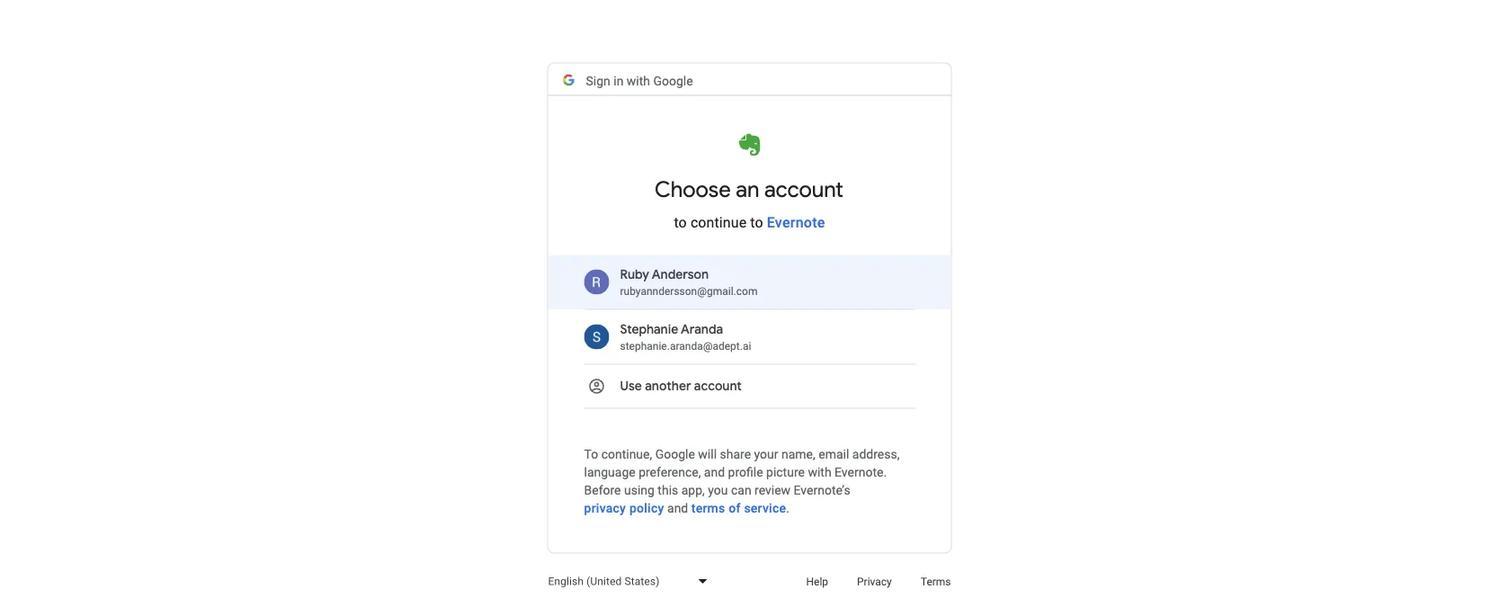 Task type: describe. For each thing, give the bounding box(es) containing it.
aranda
[[681, 322, 723, 338]]

preference,
[[639, 465, 701, 480]]

account for use another account
[[694, 378, 742, 394]]

use another account
[[620, 378, 742, 394]]

0 vertical spatial with
[[627, 73, 650, 88]]

privacy
[[857, 575, 892, 588]]

service
[[744, 501, 786, 516]]

.
[[786, 501, 790, 516]]

another
[[645, 378, 691, 394]]

share
[[720, 447, 751, 462]]

terms of service link
[[689, 500, 789, 518]]

rubyanndersson@gmail.com
[[620, 285, 758, 297]]

2 to from the left
[[750, 214, 763, 231]]

profile
[[728, 465, 763, 480]]

in
[[614, 73, 624, 88]]

app,
[[681, 483, 705, 498]]

before
[[584, 483, 621, 498]]

1 vertical spatial and
[[667, 501, 688, 516]]

ruby anderson rubyanndersson@gmail.com
[[620, 267, 758, 297]]

with inside 'to continue, google will share your name, email address, language preference, and profile picture with evernote. before using this app, you can review evernote's privacy policy and terms of service .'
[[808, 465, 832, 480]]

stephanie
[[620, 322, 678, 338]]

choose an account
[[655, 176, 843, 204]]

policy
[[629, 501, 664, 516]]

continue,
[[601, 447, 652, 462]]

can
[[731, 483, 752, 498]]

evernote.
[[835, 465, 887, 480]]

google inside 'to continue, google will share your name, email address, language preference, and profile picture with evernote. before using this app, you can review evernote's privacy policy and terms of service .'
[[655, 447, 695, 462]]

name,
[[782, 447, 816, 462]]

account for choose an account
[[764, 176, 843, 204]]



Task type: vqa. For each thing, say whether or not it's contained in the screenshot.
with to the top
yes



Task type: locate. For each thing, give the bounding box(es) containing it.
your
[[754, 447, 778, 462]]

with up evernote's
[[808, 465, 832, 480]]

0 horizontal spatial account
[[694, 378, 742, 394]]

to down 'choose'
[[674, 214, 687, 231]]

stephanie aranda stephanie.aranda@adept.ai
[[620, 322, 751, 352]]

continue
[[691, 214, 747, 231]]

0 vertical spatial and
[[704, 465, 725, 480]]

sign
[[586, 73, 610, 88]]

privacy policy link
[[581, 500, 667, 518]]

using
[[624, 483, 655, 498]]

with
[[627, 73, 650, 88], [808, 465, 832, 480]]

account
[[764, 176, 843, 204], [694, 378, 742, 394]]

1 vertical spatial account
[[694, 378, 742, 394]]

1 horizontal spatial to
[[750, 214, 763, 231]]

address,
[[852, 447, 900, 462]]

language
[[584, 465, 636, 480]]

account right another
[[694, 378, 742, 394]]

help
[[806, 575, 828, 588]]

will
[[698, 447, 717, 462]]

1 horizontal spatial and
[[704, 465, 725, 480]]

picture
[[766, 465, 805, 480]]

google right in
[[653, 73, 693, 88]]

stephanie.aranda@adept.ai
[[620, 340, 751, 352]]

to
[[584, 447, 598, 462]]

and
[[704, 465, 725, 480], [667, 501, 688, 516]]

progress bar
[[327, 63, 951, 71]]

terms
[[691, 501, 725, 516]]

of
[[729, 501, 741, 516]]

1 horizontal spatial with
[[808, 465, 832, 480]]

use another account link
[[548, 365, 951, 408]]

ruby
[[620, 267, 649, 283]]

1 to from the left
[[674, 214, 687, 231]]

help link
[[792, 560, 843, 603]]

0 vertical spatial account
[[764, 176, 843, 204]]

sign in with google
[[586, 73, 693, 88]]

with right in
[[627, 73, 650, 88]]

0 horizontal spatial with
[[627, 73, 650, 88]]

to continue, google will share your name, email address, language preference, and profile picture with evernote. before using this app, you can review evernote's privacy policy and terms of service .
[[584, 447, 900, 516]]

0 vertical spatial google
[[653, 73, 693, 88]]

to
[[674, 214, 687, 231], [750, 214, 763, 231]]

evernote
[[767, 214, 825, 231]]

terms link
[[906, 560, 965, 603]]

1 vertical spatial with
[[808, 465, 832, 480]]

choose
[[655, 176, 731, 204]]

privacy
[[584, 501, 626, 516]]

terms
[[921, 575, 951, 588]]

an
[[736, 176, 759, 204]]

1 horizontal spatial account
[[764, 176, 843, 204]]

0 horizontal spatial and
[[667, 501, 688, 516]]

email
[[819, 447, 849, 462]]

review
[[755, 483, 791, 498]]

evernote button
[[764, 214, 828, 231]]

to down choose an account
[[750, 214, 763, 231]]

you
[[708, 483, 728, 498]]

account up evernote
[[764, 176, 843, 204]]

None field
[[534, 560, 714, 603]]

anderson
[[652, 267, 709, 283]]

this
[[658, 483, 678, 498]]

and up you
[[704, 465, 725, 480]]

1 vertical spatial google
[[655, 447, 695, 462]]

privacy link
[[843, 560, 906, 603]]

google
[[653, 73, 693, 88], [655, 447, 695, 462]]

and down this
[[667, 501, 688, 516]]

to continue to evernote
[[674, 214, 825, 231]]

use
[[620, 378, 642, 394]]

google up preference,
[[655, 447, 695, 462]]

evernote's
[[794, 483, 850, 498]]

0 horizontal spatial to
[[674, 214, 687, 231]]



